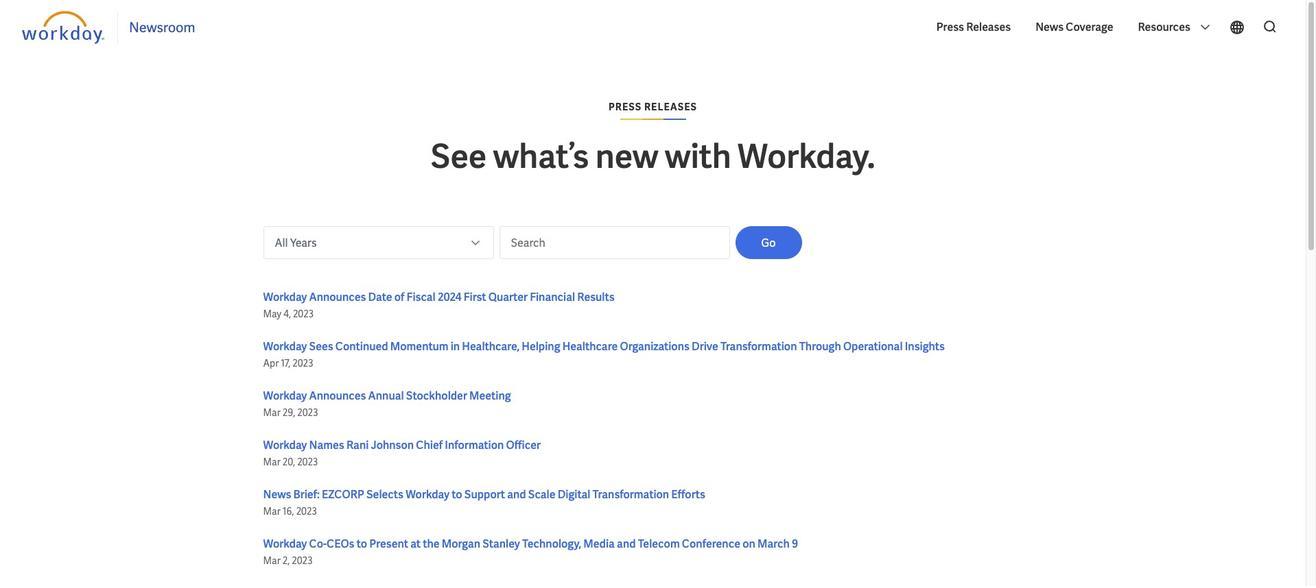 Task type: describe. For each thing, give the bounding box(es) containing it.
2023 inside workday announces date of fiscal 2024 first quarter financial results may 4, 2023
[[293, 308, 314, 321]]

conference
[[682, 537, 741, 552]]

fiscal
[[407, 290, 436, 305]]

financial
[[530, 290, 575, 305]]

mar inside news brief: ezcorp selects workday to support and scale digital transformation efforts mar 16, 2023
[[263, 506, 281, 518]]

press releases link
[[930, 10, 1018, 45]]

workday inside news brief: ezcorp selects workday to support and scale digital transformation efforts mar 16, 2023
[[406, 488, 450, 502]]

2023 inside "workday names rani johnson chief information officer mar 20, 2023"
[[297, 456, 318, 469]]

news coverage link
[[1029, 10, 1120, 45]]

2023 inside workday announces annual stockholder meeting mar 29, 2023
[[297, 407, 318, 419]]

29,
[[283, 407, 295, 419]]

workday co-ceos to present at the morgan stanley technology, media and telecom conference on march 9 mar 2, 2023
[[263, 537, 798, 568]]

may
[[263, 308, 281, 321]]

morgan
[[442, 537, 480, 552]]

march
[[758, 537, 790, 552]]

go button
[[735, 226, 802, 259]]

support
[[464, 488, 505, 502]]

with
[[665, 135, 731, 178]]

see what's new with workday.
[[431, 135, 875, 178]]

to inside news brief: ezcorp selects workday to support and scale digital transformation efforts mar 16, 2023
[[452, 488, 462, 502]]

technology,
[[522, 537, 581, 552]]

workday for rani
[[263, 439, 307, 453]]

mar inside workday announces annual stockholder meeting mar 29, 2023
[[263, 407, 281, 419]]

johnson
[[371, 439, 414, 453]]

momentum
[[390, 340, 449, 354]]

at
[[411, 537, 421, 552]]

stanley
[[483, 537, 520, 552]]

annual
[[368, 389, 404, 404]]

workday announces date of fiscal 2024 first quarter financial results link
[[263, 290, 615, 305]]

workday.
[[738, 135, 875, 178]]

continued
[[335, 340, 388, 354]]

the
[[423, 537, 440, 552]]

17,
[[281, 358, 290, 370]]

see
[[431, 135, 487, 178]]

workday sees continued momentum in healthcare, helping healthcare organizations drive transformation through operational insights apr 17, 2023
[[263, 340, 945, 370]]

rani
[[347, 439, 369, 453]]

news for news coverage
[[1036, 20, 1064, 34]]

workday announces annual stockholder meeting mar 29, 2023
[[263, 389, 511, 419]]

press
[[609, 101, 642, 113]]

and inside news brief: ezcorp selects workday to support and scale digital transformation efforts mar 16, 2023
[[507, 488, 526, 502]]

first
[[464, 290, 486, 305]]

news brief: ezcorp selects workday to support and scale digital transformation efforts mar 16, 2023
[[263, 488, 705, 518]]

workday for annual
[[263, 389, 307, 404]]

resources
[[1138, 20, 1193, 34]]

to inside the workday co-ceos to present at the morgan stanley technology, media and telecom conference on march 9 mar 2, 2023
[[357, 537, 367, 552]]

releases
[[966, 20, 1011, 34]]

workday names rani johnson chief information officer mar 20, 2023
[[263, 439, 541, 469]]

workday for ceos
[[263, 537, 307, 552]]

workday for continued
[[263, 340, 307, 354]]



Task type: vqa. For each thing, say whether or not it's contained in the screenshot.
Select
no



Task type: locate. For each thing, give the bounding box(es) containing it.
workday
[[263, 290, 307, 305], [263, 340, 307, 354], [263, 389, 307, 404], [263, 439, 307, 453], [406, 488, 450, 502], [263, 537, 307, 552]]

efforts
[[671, 488, 705, 502]]

0 horizontal spatial transformation
[[593, 488, 669, 502]]

transformation right drive
[[721, 340, 797, 354]]

mar left 16,
[[263, 506, 281, 518]]

2023 right 20,
[[297, 456, 318, 469]]

workday inside workday announces date of fiscal 2024 first quarter financial results may 4, 2023
[[263, 290, 307, 305]]

1 horizontal spatial and
[[617, 537, 636, 552]]

co-
[[309, 537, 327, 552]]

stockholder
[[406, 389, 467, 404]]

helping
[[522, 340, 560, 354]]

workday up the "17,"
[[263, 340, 307, 354]]

officer
[[506, 439, 541, 453]]

telecom
[[638, 537, 680, 552]]

4 mar from the top
[[263, 555, 281, 568]]

healthcare,
[[462, 340, 520, 354]]

sees
[[309, 340, 333, 354]]

newsroom
[[129, 19, 195, 36]]

workday inside the workday co-ceos to present at the morgan stanley technology, media and telecom conference on march 9 mar 2, 2023
[[263, 537, 307, 552]]

mar inside "workday names rani johnson chief information officer mar 20, 2023"
[[263, 456, 281, 469]]

workday up 29,
[[263, 389, 307, 404]]

announces inside workday announces annual stockholder meeting mar 29, 2023
[[309, 389, 366, 404]]

workday announces date of fiscal 2024 first quarter financial results may 4, 2023
[[263, 290, 615, 321]]

3 mar from the top
[[263, 506, 281, 518]]

announces for date
[[309, 290, 366, 305]]

organizations
[[620, 340, 690, 354]]

to
[[452, 488, 462, 502], [357, 537, 367, 552]]

mar left 20,
[[263, 456, 281, 469]]

what's
[[493, 135, 589, 178]]

mar
[[263, 407, 281, 419], [263, 456, 281, 469], [263, 506, 281, 518], [263, 555, 281, 568]]

1 horizontal spatial news
[[1036, 20, 1064, 34]]

coverage
[[1066, 20, 1114, 34]]

2023 right 4,
[[293, 308, 314, 321]]

2023 right 2, on the bottom left of page
[[292, 555, 313, 568]]

workday right selects
[[406, 488, 450, 502]]

scale
[[528, 488, 556, 502]]

quarter
[[488, 290, 528, 305]]

press releases
[[609, 101, 697, 113]]

news inside news brief: ezcorp selects workday to support and scale digital transformation efforts mar 16, 2023
[[263, 488, 291, 502]]

0 horizontal spatial news
[[263, 488, 291, 502]]

9
[[792, 537, 798, 552]]

go
[[761, 236, 776, 251]]

transformation
[[721, 340, 797, 354], [593, 488, 669, 502]]

workday inside workday sees continued momentum in healthcare, helping healthcare organizations drive transformation through operational insights apr 17, 2023
[[263, 340, 307, 354]]

4,
[[284, 308, 291, 321]]

of
[[394, 290, 405, 305]]

2024
[[438, 290, 462, 305]]

1 horizontal spatial to
[[452, 488, 462, 502]]

ceos
[[327, 537, 354, 552]]

1 announces from the top
[[309, 290, 366, 305]]

transformation inside news brief: ezcorp selects workday to support and scale digital transformation efforts mar 16, 2023
[[593, 488, 669, 502]]

1 vertical spatial and
[[617, 537, 636, 552]]

None search field
[[1254, 13, 1284, 42]]

and right media
[[617, 537, 636, 552]]

news coverage
[[1036, 20, 1114, 34]]

16,
[[283, 506, 294, 518]]

globe icon image
[[1229, 19, 1246, 36]]

2023
[[293, 308, 314, 321], [293, 358, 313, 370], [297, 407, 318, 419], [297, 456, 318, 469], [296, 506, 317, 518], [292, 555, 313, 568]]

2,
[[283, 555, 290, 568]]

1 vertical spatial announces
[[309, 389, 366, 404]]

meeting
[[470, 389, 511, 404]]

2023 inside workday sees continued momentum in healthcare, helping healthcare organizations drive transformation through operational insights apr 17, 2023
[[293, 358, 313, 370]]

0 vertical spatial news
[[1036, 20, 1064, 34]]

names
[[309, 439, 344, 453]]

2 announces from the top
[[309, 389, 366, 404]]

brief:
[[293, 488, 320, 502]]

operational
[[843, 340, 903, 354]]

1 mar from the top
[[263, 407, 281, 419]]

resources link
[[1131, 10, 1218, 45]]

announces inside workday announces date of fiscal 2024 first quarter financial results may 4, 2023
[[309, 290, 366, 305]]

selects
[[366, 488, 404, 502]]

to left support
[[452, 488, 462, 502]]

drive
[[692, 340, 718, 354]]

news left coverage
[[1036, 20, 1064, 34]]

announces left date at the left of page
[[309, 290, 366, 305]]

press releases
[[937, 20, 1011, 34]]

and
[[507, 488, 526, 502], [617, 537, 636, 552]]

workday up 4,
[[263, 290, 307, 305]]

insights
[[905, 340, 945, 354]]

workday for date
[[263, 290, 307, 305]]

go to the newsroom homepage image
[[22, 11, 106, 44]]

0 horizontal spatial to
[[357, 537, 367, 552]]

workday announces annual stockholder meeting link
[[263, 389, 511, 404]]

2023 right 29,
[[297, 407, 318, 419]]

mar left 29,
[[263, 407, 281, 419]]

Search text field
[[499, 226, 730, 259]]

to right ceos
[[357, 537, 367, 552]]

0 vertical spatial transformation
[[721, 340, 797, 354]]

news
[[1036, 20, 1064, 34], [263, 488, 291, 502]]

workday up 2, on the bottom left of page
[[263, 537, 307, 552]]

2023 right the "17,"
[[293, 358, 313, 370]]

workday inside "workday names rani johnson chief information officer mar 20, 2023"
[[263, 439, 307, 453]]

healthcare
[[563, 340, 618, 354]]

news for news brief: ezcorp selects workday to support and scale digital transformation efforts mar 16, 2023
[[263, 488, 291, 502]]

0 horizontal spatial and
[[507, 488, 526, 502]]

digital
[[558, 488, 591, 502]]

news brief: ezcorp selects workday to support and scale digital transformation efforts link
[[263, 488, 705, 502]]

releases
[[644, 101, 697, 113]]

workday up 20,
[[263, 439, 307, 453]]

transformation up telecom
[[593, 488, 669, 502]]

20,
[[283, 456, 295, 469]]

present
[[369, 537, 408, 552]]

press
[[937, 20, 964, 34]]

transformation inside workday sees continued momentum in healthcare, helping healthcare organizations drive transformation through operational insights apr 17, 2023
[[721, 340, 797, 354]]

mar left 2, on the bottom left of page
[[263, 555, 281, 568]]

workday co-ceos to present at the morgan stanley technology, media and telecom conference on march 9 link
[[263, 537, 798, 552]]

2023 down brief:
[[296, 506, 317, 518]]

newsroom link
[[129, 19, 195, 36]]

2023 inside news brief: ezcorp selects workday to support and scale digital transformation efforts mar 16, 2023
[[296, 506, 317, 518]]

media
[[584, 537, 615, 552]]

results
[[577, 290, 615, 305]]

0 vertical spatial announces
[[309, 290, 366, 305]]

and left scale
[[507, 488, 526, 502]]

announces
[[309, 290, 366, 305], [309, 389, 366, 404]]

new
[[596, 135, 659, 178]]

announces for annual
[[309, 389, 366, 404]]

on
[[743, 537, 755, 552]]

workday sees continued momentum in healthcare, helping healthcare organizations drive transformation through operational insights link
[[263, 340, 945, 354]]

news up 16,
[[263, 488, 291, 502]]

1 vertical spatial to
[[357, 537, 367, 552]]

through
[[799, 340, 841, 354]]

workday inside workday announces annual stockholder meeting mar 29, 2023
[[263, 389, 307, 404]]

2023 inside the workday co-ceos to present at the morgan stanley technology, media and telecom conference on march 9 mar 2, 2023
[[292, 555, 313, 568]]

1 vertical spatial news
[[263, 488, 291, 502]]

mar inside the workday co-ceos to present at the morgan stanley technology, media and telecom conference on march 9 mar 2, 2023
[[263, 555, 281, 568]]

workday names rani johnson chief information officer link
[[263, 439, 541, 453]]

ezcorp
[[322, 488, 364, 502]]

chief
[[416, 439, 443, 453]]

transformation for efforts
[[593, 488, 669, 502]]

announces left annual
[[309, 389, 366, 404]]

1 horizontal spatial transformation
[[721, 340, 797, 354]]

2 mar from the top
[[263, 456, 281, 469]]

and inside the workday co-ceos to present at the morgan stanley technology, media and telecom conference on march 9 mar 2, 2023
[[617, 537, 636, 552]]

transformation for through
[[721, 340, 797, 354]]

apr
[[263, 358, 279, 370]]

0 vertical spatial to
[[452, 488, 462, 502]]

date
[[368, 290, 392, 305]]

information
[[445, 439, 504, 453]]

1 vertical spatial transformation
[[593, 488, 669, 502]]

in
[[451, 340, 460, 354]]

0 vertical spatial and
[[507, 488, 526, 502]]



